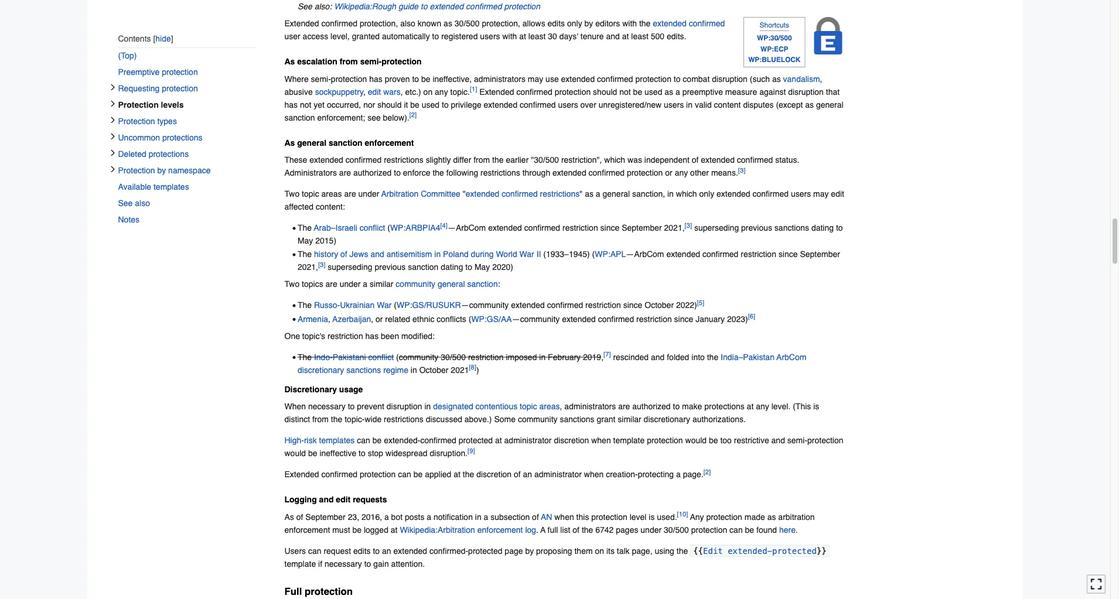 Task type: describe. For each thing, give the bounding box(es) containing it.
0 horizontal spatial [2]
[[410, 111, 417, 119]]

of right list
[[573, 525, 580, 535]]

be left ineffective,
[[421, 74, 430, 83]]

restrictions down the earlier
[[481, 168, 520, 177]]

x small image for requesting protection
[[109, 84, 116, 91]]

protection types link
[[118, 113, 255, 129]]

1 horizontal spatial should
[[593, 87, 617, 96]]

be inside any protection made as arbitration enforcement must be logged at
[[352, 525, 362, 535]]

uncommon protections link
[[118, 129, 255, 146]]

here link
[[779, 525, 796, 535]]

—community inside the russo-ukrainian war ( wp:gs/rusukr —community extended confirmed restriction since october 2022) [5]
[[461, 301, 509, 310]]

[6]
[[748, 313, 756, 321]]

note containing see also:
[[285, 0, 847, 13]]

above.)
[[465, 415, 492, 424]]

can inside can be extended-confirmed protected at administrator discretion when template protection would be too restrictive and semi-protection would be ineffective to stop widespread disruption.
[[357, 436, 370, 446]]

extended down restriction", in the right top of the page
[[553, 168, 586, 177]]

users left "over"
[[558, 100, 578, 109]]

0 vertical spatial templates
[[154, 182, 189, 192]]

[8]
[[469, 364, 476, 372]]

armenia , azerbaijan , or related ethnic conflicts ( wp:gs/aa —community extended confirmed restriction since january 2023) [6]
[[298, 313, 756, 324]]

high-risk templates
[[285, 436, 355, 446]]

0 horizontal spatial should
[[378, 100, 402, 109]]

by inside the users can request edits to an extended confirmed-protected page by proposing them on its talk page, using the {{ edit extended-protected }} template if necessary to gain attention.
[[525, 547, 534, 556]]

too
[[721, 436, 732, 446]]

the for the arab–israeli conflict ( wp:arbpia4 [4] —arbcom extended confirmed restriction since september 2021, [3]
[[298, 223, 312, 233]]

2 least from the left
[[631, 32, 649, 41]]

a inside extended confirmed protection can be applied at the discretion of an administrator when creation-protecting a page. [2]
[[676, 470, 681, 480]]

since inside the arab–israeli conflict ( wp:arbpia4 [4] —arbcom extended confirmed restriction since september 2021, [3]
[[600, 223, 620, 233]]

0 vertical spatial would
[[685, 436, 707, 446]]

an
[[541, 513, 552, 522]]

1 horizontal spatial with
[[623, 19, 637, 28]]

can inside the users can request edits to an extended confirmed-protected page by proposing them on its talk page, using the {{ edit extended-protected }} template if necessary to gain attention.
[[308, 547, 321, 556]]

of inside extended confirmed protection can be applied at the discretion of an administrator when creation-protecting a page. [2]
[[514, 470, 521, 480]]

committee
[[421, 189, 461, 199]]

1 horizontal spatial [3] link
[[685, 222, 692, 229]]

2019
[[583, 353, 601, 362]]

general up these
[[297, 138, 326, 147]]

october inside the russo-ukrainian war ( wp:gs/rusukr —community extended confirmed restriction since october 2022) [5]
[[645, 301, 674, 310]]

the for the history of jews and antisemitism in poland during world war ii (1933–1945) ( wp:apl
[[298, 250, 312, 259]]

registered
[[441, 32, 478, 41]]

protection up "unregistered/new"
[[636, 74, 672, 83]]

x small image for protection types
[[109, 117, 116, 124]]

1 horizontal spatial disruption
[[712, 74, 748, 83]]

be down made
[[745, 525, 754, 535]]

may inside superseding previous sanctions dating to may 2015)
[[298, 236, 313, 245]]

confirmed inside can be extended-confirmed protected at administrator discretion when template protection would be too restrictive and semi-protection would be ineffective to stop widespread disruption.
[[420, 436, 456, 446]]

1 horizontal spatial areas
[[540, 402, 560, 412]]

0 horizontal spatial [3] link
[[318, 261, 326, 269]]

see also
[[118, 199, 150, 208]]

made
[[745, 513, 765, 522]]

discretionary usage
[[285, 385, 363, 394]]

extended down following
[[466, 189, 500, 199]]

0 vertical spatial under
[[358, 189, 379, 199]]

protection for protection types
[[118, 117, 155, 126]]

30/500 for community
[[441, 353, 466, 362]]

unregistered/new
[[599, 100, 662, 109]]

can inside extended confirmed protection can be applied at the discretion of an administrator when creation-protecting a page. [2]
[[398, 470, 411, 480]]

the down this
[[582, 525, 593, 535]]

available
[[118, 182, 151, 192]]

earlier
[[506, 155, 529, 165]]

prevent
[[357, 402, 384, 412]]

2 vertical spatial 30/500
[[664, 525, 689, 535]]

february
[[548, 353, 581, 362]]

also inside see also link
[[135, 199, 150, 208]]

2020)
[[492, 263, 513, 272]]

, up nor
[[364, 87, 366, 96]]

regime
[[383, 365, 408, 375]]

( inside the indo-pakistani conflict ( community 30/500 restriction imposed in february 2019 , [7] rescinded and folded into the
[[396, 353, 399, 362]]

are up the "content:"
[[344, 189, 356, 199]]

which inside 'these extended confirmed restrictions slightly differ from the earlier "30/500 restriction", which was independent of extended confirmed status. administrators are authorized to enforce the following restrictions through extended confirmed protection or any other means.'
[[604, 155, 625, 165]]

restrictions up enforce
[[384, 155, 424, 165]]

protected down here
[[772, 547, 817, 556]]

protections for uncommon protections
[[162, 133, 202, 142]]

available templates
[[118, 182, 189, 192]]

500
[[651, 32, 665, 41]]

notification
[[434, 513, 473, 522]]

(top) link
[[118, 47, 255, 64]]

0 horizontal spatial [2] link
[[410, 111, 417, 119]]

0 vertical spatial necessary
[[308, 402, 346, 412]]

when inside as of september 23, 2016, a bot posts a notification in a subsection of an when this protection level is used. [10]
[[555, 513, 574, 522]]

sanction,
[[632, 189, 665, 199]]

, inside the indo-pakistani conflict ( community 30/500 restriction imposed in february 2019 , [7] rescinded and folded into the
[[601, 353, 604, 362]]

distinct
[[285, 415, 310, 424]]

deleted protections
[[118, 149, 189, 159]]

a right the posts
[[427, 513, 431, 522]]

necessary inside the users can request edits to an extended confirmed-protected page by proposing them on its talk page, using the {{ edit extended-protected }} template if necessary to gain attention.
[[325, 560, 362, 569]]

september inside —arbcom extended confirmed restriction since september 2021,
[[800, 250, 840, 259]]

sanction down enforcement;
[[329, 138, 363, 147]]

protections inside , administrators are authorized to make protections at any level. (this is distinct from the topic-wide restrictions discussed above.) some community sanctions grant similar discretionary authorizations.
[[705, 402, 745, 412]]

fullscreen image
[[1091, 579, 1102, 590]]

1 vertical spatial would
[[285, 449, 306, 458]]

2 horizontal spatial [3] link
[[738, 167, 746, 174]]

protection by namespace
[[118, 166, 211, 175]]

the down slightly
[[433, 168, 444, 177]]

0 horizontal spatial by
[[157, 166, 166, 175]]

[3] for [3] superseding previous sanction dating to may 2020)
[[318, 261, 326, 269]]

two for two topics are under a similar community general sanction :
[[285, 280, 300, 289]]

extended inside the russo-ukrainian war ( wp:gs/rusukr —community extended confirmed restriction since october 2022) [5]
[[511, 301, 545, 310]]

subsection
[[491, 513, 530, 522]]

see
[[368, 113, 381, 122]]

extended inside extended confirmed protection should not be used as a preemptive measure against disruption that has not yet occurred, nor should it be used to privilege extended confirmed users over unregistered/new users in valid content disputes (except as general sanction enforcement; see below).
[[484, 100, 518, 109]]

access
[[303, 32, 328, 41]]

applied
[[425, 470, 451, 480]]

administrator inside can be extended-confirmed protected at administrator discretion when template protection would be too restrictive and semi-protection would be ineffective to stop widespread disruption.
[[504, 436, 552, 446]]

be left too at the bottom of page
[[709, 436, 718, 446]]

when
[[285, 402, 306, 412]]

1 vertical spatial [2] link
[[704, 469, 711, 476]]

as right (except
[[805, 100, 814, 109]]

known
[[418, 19, 441, 28]]

2 protection, from the left
[[482, 19, 520, 28]]

users inside extended confirmed protection, also known as 30/500 protection, allows edits only by editors with the extended confirmed user access level, granted automatically to registered users with at least 30 days' tenure and at least 500 edits.
[[480, 32, 500, 41]]

tenure
[[581, 32, 604, 41]]

extended for level,
[[285, 19, 319, 28]]

preemptive protection link
[[118, 64, 255, 80]]

, down russo-
[[328, 314, 331, 324]]

bot
[[391, 513, 403, 522]]

restriction inside armenia , azerbaijan , or related ethnic conflicts ( wp:gs/aa —community extended confirmed restriction since january 2023) [6]
[[637, 314, 672, 324]]

protection inside any protection made as arbitration enforcement must be logged at
[[706, 513, 742, 522]]

edits.
[[667, 32, 687, 41]]

measure
[[725, 87, 757, 96]]

extended inside —arbcom extended confirmed restriction since september 2021,
[[667, 250, 700, 259]]

[7]
[[604, 351, 611, 359]]

restrictions down through
[[540, 189, 580, 199]]

over
[[581, 100, 597, 109]]

and inside the indo-pakistani conflict ( community 30/500 restriction imposed in february 2019 , [7] rescinded and folded into the
[[651, 353, 665, 362]]

0 horizontal spatial topic
[[302, 189, 319, 199]]

be down "risk"
[[308, 449, 317, 458]]

sanction inside extended confirmed protection should not be used as a preemptive measure against disruption that has not yet occurred, nor should it be used to privilege extended confirmed users over unregistered/new users in valid content disputes (except as general sanction enforcement; see below).
[[285, 113, 315, 122]]

x small image
[[109, 149, 116, 156]]

designated
[[433, 402, 473, 412]]

in up discussed
[[425, 402, 431, 412]]

protection up requesting protection link
[[162, 67, 198, 77]]

[1]
[[470, 86, 477, 93]]

only inside extended confirmed protection, also known as 30/500 protection, allows edits only by editors with the extended confirmed user access level, granted automatically to registered users with at least 30 days' tenure and at least 500 edits.
[[567, 19, 582, 28]]

extended- inside can be extended-confirmed protected at administrator discretion when template protection would be too restrictive and semi-protection would be ineffective to stop widespread disruption.
[[384, 436, 420, 446]]

dating inside [3] superseding previous sanction dating to may 2020)
[[441, 263, 463, 272]]

0 horizontal spatial administrators
[[474, 74, 526, 83]]

extended up administrators
[[310, 155, 343, 165]]

these
[[285, 155, 307, 165]]

[5] link
[[697, 299, 705, 307]]

be up stop
[[373, 436, 382, 446]]

extended confirmed protection can be applied at the discretion of an administrator when creation-protecting a page. [2]
[[285, 469, 711, 480]]

wikipedia:arbitration enforcement log link
[[400, 525, 536, 535]]

to inside superseding previous sanctions dating to may 2015)
[[836, 223, 843, 233]]

to inside extended confirmed protection, also known as 30/500 protection, allows edits only by editors with the extended confirmed user access level, granted automatically to registered users with at least 30 days' tenure and at least 500 edits.
[[432, 32, 439, 41]]

as for as escalation from semi-protection
[[285, 57, 295, 66]]

confirmed up "level,"
[[321, 19, 358, 28]]

of left jews in the top of the page
[[341, 250, 347, 259]]

1 horizontal spatial semi-
[[360, 57, 382, 66]]

arab–israeli conflict link
[[314, 223, 385, 233]]

and right logging in the bottom of the page
[[319, 495, 334, 505]]

wp:bluelock link
[[748, 56, 801, 64]]

confirmed down , abusive
[[520, 100, 556, 109]]

sockpuppetry , edit wars , etc.) on any topic. [1]
[[315, 86, 477, 96]]

armenia link
[[298, 314, 328, 324]]

a left "bot"
[[384, 513, 389, 522]]

as general sanction enforcement
[[285, 138, 414, 147]]

disruption inside extended confirmed protection should not be used as a preemptive measure against disruption that has not yet occurred, nor should it be used to privilege extended confirmed users over unregistered/new users in valid content disputes (except as general sanction enforcement; see below).
[[788, 87, 824, 96]]

confirmed left status.
[[737, 155, 773, 165]]

occurred,
[[327, 100, 361, 109]]

abusive
[[285, 87, 313, 96]]

previous inside [3] superseding previous sanction dating to may 2020)
[[375, 263, 406, 272]]

make
[[682, 402, 702, 412]]

[2] inside extended confirmed protection can be applied at the discretion of an administrator when creation-protecting a page. [2]
[[704, 469, 711, 476]]

when inside extended confirmed protection can be applied at the discretion of an administrator when creation-protecting a page. [2]
[[584, 470, 604, 480]]

related
[[385, 314, 410, 324]]

, administrators are authorized to make protections at any level. (this is distinct from the topic-wide restrictions discussed above.) some community sanctions grant similar discretionary authorizations.
[[285, 402, 820, 424]]

protection inside extended confirmed protection can be applied at the discretion of an administrator when creation-protecting a page. [2]
[[360, 470, 396, 480]]

at down allows
[[519, 32, 526, 41]]

users left valid
[[664, 100, 684, 109]]

preemptive
[[683, 87, 723, 96]]

confirmed down as general sanction enforcement at the left top of the page
[[346, 155, 382, 165]]

ethnic
[[413, 314, 435, 324]]

widespread
[[386, 449, 428, 458]]

[3] for [3]
[[738, 167, 746, 174]]

at inside can be extended-confirmed protected at administrator discretion when template protection would be too restrictive and semi-protection would be ineffective to stop widespread disruption.
[[495, 436, 502, 446]]

disputes
[[743, 100, 774, 109]]

of left the "an"
[[532, 513, 539, 522]]

similar inside , administrators are authorized to make protections at any level. (this is distinct from the topic-wide restrictions discussed above.) some community sanctions grant similar discretionary authorizations.
[[618, 415, 642, 424]]

protection for protection by namespace
[[118, 166, 155, 175]]

( inside the russo-ukrainian war ( wp:gs/rusukr —community extended confirmed restriction since october 2022) [5]
[[394, 301, 397, 310]]

combat
[[683, 74, 710, 83]]

restriction inside the russo-ukrainian war ( wp:gs/rusukr —community extended confirmed restriction since october 2022) [5]
[[586, 301, 621, 310]]

been
[[381, 331, 399, 341]]

( right (1933–1945)
[[592, 250, 595, 259]]

the inside , administrators are authorized to make protections at any level. (this is distinct from the topic-wide restrictions discussed above.) some community sanctions grant similar discretionary authorizations.
[[331, 415, 342, 424]]

[4] link
[[440, 222, 448, 229]]

1 vertical spatial under
[[340, 280, 361, 289]]

sockpuppetry link
[[315, 87, 364, 96]]

protection up proven at the left
[[382, 57, 422, 66]]

the history of jews and antisemitism in poland during world war ii (1933–1945) ( wp:apl
[[298, 250, 626, 259]]

independent
[[645, 155, 690, 165]]

1 least from the left
[[529, 32, 546, 41]]

at left 500
[[622, 32, 629, 41]]

extended inside "note"
[[430, 2, 464, 11]]

0 horizontal spatial with
[[503, 32, 517, 41]]

hide button
[[153, 34, 173, 43]]

topics
[[302, 280, 323, 289]]

protected inside can be extended-confirmed protected at administrator discretion when template protection would be too restrictive and semi-protection would be ineffective to stop widespread disruption.
[[459, 436, 493, 446]]

to inside extended confirmed protection should not be used as a preemptive measure against disruption that has not yet occurred, nor should it be used to privilege extended confirmed users over unregistered/new users in valid content disputes (except as general sanction enforcement; see below).
[[442, 100, 449, 109]]

wp:gs/rusukr link
[[397, 301, 461, 310]]

to inside can be extended-confirmed protected at administrator discretion when template protection would be too restrictive and semi-protection would be ineffective to stop widespread disruption.
[[359, 449, 366, 458]]

a up wikipedia:arbitration enforcement log "link" at the left bottom
[[484, 513, 488, 522]]

as inside extended confirmed protection, also known as 30/500 protection, allows edits only by editors with the extended confirmed user access level, granted automatically to registered users with at least 30 days' tenure and at least 500 edits.
[[444, 19, 452, 28]]

1 horizontal spatial from
[[340, 57, 358, 66]]

to inside , administrators are authorized to make protections at any level. (this is distinct from the topic-wide restrictions discussed above.) some community sanctions grant similar discretionary authorizations.
[[673, 402, 680, 412]]

—arbcom inside the arab–israeli conflict ( wp:arbpia4 [4] —arbcom extended confirmed restriction since september 2021, [3]
[[448, 223, 486, 233]]

is inside , administrators are authorized to make protections at any level. (this is distinct from the topic-wide restrictions discussed above.) some community sanctions grant similar discretionary authorizations.
[[814, 402, 820, 412]]

0 vertical spatial used
[[645, 87, 663, 96]]

discretion inside extended confirmed protection can be applied at the discretion of an administrator when creation-protecting a page. [2]
[[477, 470, 512, 480]]

0 horizontal spatial disruption
[[387, 402, 422, 412]]

restriction inside the arab–israeli conflict ( wp:arbpia4 [4] —arbcom extended confirmed restriction since september 2021, [3]
[[563, 223, 598, 233]]

superseding inside superseding previous sanctions dating to may 2015)
[[694, 223, 739, 233]]

protection down any on the right
[[691, 525, 727, 535]]

wp:30/500
[[757, 34, 792, 42]]

during
[[471, 250, 494, 259]]

[9]
[[468, 448, 475, 455]]

attention.
[[391, 560, 425, 569]]

when inside can be extended-confirmed protected at administrator discretion when template protection would be too restrictive and semi-protection would be ineffective to stop widespread disruption.
[[591, 436, 611, 446]]

be right it in the top of the page
[[410, 100, 420, 109]]

notes link
[[118, 211, 255, 228]]

0 horizontal spatial similar
[[370, 280, 394, 289]]

or inside 'these extended confirmed restrictions slightly differ from the earlier "30/500 restriction", which was independent of extended confirmed status. administrators are authorized to enforce the following restrictions through extended confirmed protection or any other means.'
[[665, 168, 673, 177]]

confirmed down restriction", in the right top of the page
[[589, 168, 625, 177]]

edit for wars
[[368, 87, 381, 96]]

confirmed down use
[[517, 87, 553, 96]]

see also: wikipedia:rough guide to extended confirmed protection
[[298, 2, 540, 11]]

1 vertical spatial topic
[[520, 402, 537, 412]]

confirmed down through
[[502, 189, 538, 199]]

extended up means.
[[701, 155, 735, 165]]

1 vertical spatial used
[[422, 100, 440, 109]]

protection up sockpuppetry
[[331, 74, 367, 83]]

general down poland
[[438, 280, 465, 289]]

1 horizontal spatial enforcement
[[365, 138, 414, 147]]

antisemitism
[[387, 250, 432, 259]]

[6] link
[[748, 313, 756, 321]]

0 horizontal spatial areas
[[321, 189, 342, 199]]

means.
[[711, 168, 738, 177]]

a up ukrainian on the left bottom of page
[[363, 280, 368, 289]]

restriction inside —arbcom extended confirmed restriction since september 2021,
[[741, 250, 777, 259]]

extended- inside the users can request edits to an extended confirmed-protected page by proposing them on its talk page, using the {{ edit extended-protected }} template if necessary to gain attention.
[[728, 547, 772, 556]]

has inside extended confirmed protection should not be used as a preemptive measure against disruption that has not yet occurred, nor should it be used to privilege extended confirmed users over unregistered/new users in valid content disputes (except as general sanction enforcement; see below).
[[285, 100, 298, 109]]

0 horizontal spatial semi-
[[311, 74, 331, 83]]

posts
[[405, 513, 425, 522]]

0 horizontal spatial may
[[528, 74, 543, 83]]

conflict inside the arab–israeli conflict ( wp:arbpia4 [4] —arbcom extended confirmed restriction since september 2021, [3]
[[360, 223, 385, 233]]

2 vertical spatial under
[[641, 525, 662, 535]]

as inside any protection made as arbitration enforcement must be logged at
[[768, 513, 776, 522]]

enforcement inside any protection made as arbitration enforcement must be logged at
[[285, 525, 330, 535]]

, down ukrainian on the left bottom of page
[[371, 314, 373, 324]]

in inside extended confirmed protection should not be used as a preemptive measure against disruption that has not yet occurred, nor should it be used to privilege extended confirmed users over unregistered/new users in valid content disputes (except as general sanction enforcement; see below).
[[686, 100, 693, 109]]

differ
[[453, 155, 471, 165]]

as of september 23, 2016, a bot posts a notification in a subsection of an when this protection level is used. [10]
[[285, 511, 688, 522]]

}}
[[817, 547, 827, 556]]

)
[[476, 365, 479, 375]]

protection inside 'these extended confirmed restrictions slightly differ from the earlier "30/500 restriction", which was independent of extended confirmed status. administrators are authorized to enforce the following restrictions through extended confirmed protection or any other means.'
[[627, 168, 663, 177]]

protection up protecting
[[647, 436, 683, 446]]

general inside extended confirmed protection should not be used as a preemptive measure against disruption that has not yet occurred, nor should it be used to privilege extended confirmed users over unregistered/new users in valid content disputes (except as general sanction enforcement; see below).
[[816, 100, 844, 109]]

are right topics
[[326, 280, 337, 289]]

be up "unregistered/new"
[[633, 87, 642, 96]]

are inside , administrators are authorized to make protections at any level. (this is distinct from the topic-wide restrictions discussed above.) some community sanctions grant similar discretionary authorizations.
[[618, 402, 630, 412]]

1 vertical spatial templates
[[319, 436, 355, 446]]

and right jews in the top of the page
[[371, 250, 384, 259]]

semi- inside can be extended-confirmed protected at administrator discretion when template protection would be too restrictive and semi-protection would be ineffective to stop widespread disruption.
[[788, 436, 808, 446]]

proposing
[[536, 547, 572, 556]]

protection down preemptive protection link on the top of the page
[[162, 84, 198, 93]]

here
[[779, 525, 796, 535]]

1 horizontal spatial not
[[620, 87, 631, 96]]

confirmed inside extended confirmed protection can be applied at the discretion of an administrator when creation-protecting a page. [2]
[[321, 470, 358, 480]]

[10] link
[[677, 511, 688, 519]]

sanctions inside india–pakistan arbcom discretionary sanctions regime
[[346, 365, 381, 375]]

where
[[285, 74, 309, 83]]

( inside the arab–israeli conflict ( wp:arbpia4 [4] —arbcom extended confirmed restriction since september 2021, [3]
[[388, 223, 390, 233]]

protection levels link
[[118, 97, 263, 113]]



Task type: vqa. For each thing, say whether or not it's contained in the screenshot.


Task type: locate. For each thing, give the bounding box(es) containing it.
0 horizontal spatial "
[[463, 189, 466, 199]]

0 horizontal spatial an
[[382, 547, 391, 556]]

any inside "sockpuppetry , edit wars , etc.) on any topic. [1]"
[[435, 87, 448, 96]]

2 vertical spatial protection
[[118, 166, 155, 175]]

extended up 2019
[[562, 314, 596, 324]]

community general sanction link
[[396, 280, 498, 289]]

by up tenure
[[585, 19, 593, 28]]

0 vertical spatial has
[[369, 74, 383, 83]]

0 vertical spatial administrator
[[504, 436, 552, 446]]

1 . from the left
[[536, 525, 539, 535]]

in inside in october 2021 [8] )
[[411, 365, 417, 375]]

0 vertical spatial similar
[[370, 280, 394, 289]]

would down high-
[[285, 449, 306, 458]]

editors
[[596, 19, 620, 28]]

on inside "sockpuppetry , edit wars , etc.) on any topic. [1]"
[[423, 87, 433, 96]]

protection up uncommon
[[118, 117, 155, 126]]

into
[[692, 353, 705, 362]]

2 horizontal spatial [3]
[[738, 167, 746, 174]]

as left the preemptive
[[665, 87, 673, 96]]

not left yet
[[300, 100, 311, 109]]

the inside extended confirmed protection can be applied at the discretion of an administrator when creation-protecting a page. [2]
[[463, 470, 474, 480]]

september
[[622, 223, 662, 233], [800, 250, 840, 259], [306, 513, 346, 522]]

1 vertical spatial [3]
[[685, 222, 692, 229]]

which left was
[[604, 155, 625, 165]]

any inside , administrators are authorized to make protections at any level. (this is distinct from the topic-wide restrictions discussed above.) some community sanctions grant similar discretionary authorizations.
[[756, 402, 769, 412]]

0 horizontal spatial sanctions
[[346, 365, 381, 375]]

at inside , administrators are authorized to make protections at any level. (this is distinct from the topic-wide restrictions discussed above.) some community sanctions grant similar discretionary authorizations.
[[747, 402, 754, 412]]

1 x small image from the top
[[109, 84, 116, 91]]

extended for should
[[480, 87, 514, 96]]

wp:apl link
[[595, 250, 626, 259]]

discretionary inside , administrators are authorized to make protections at any level. (this is distinct from the topic-wide restrictions discussed above.) some community sanctions grant similar discretionary authorizations.
[[644, 415, 690, 424]]

0 vertical spatial protection
[[118, 100, 159, 110]]

and right restrictive
[[772, 436, 785, 446]]

1 horizontal spatial —arbcom
[[626, 250, 664, 259]]

3 x small image from the top
[[109, 117, 116, 124]]

1 horizontal spatial "
[[580, 189, 583, 199]]

sockpuppetry
[[315, 87, 364, 96]]

confirmed-
[[430, 547, 468, 556]]

if
[[318, 560, 322, 569]]

1 vertical spatial when
[[584, 470, 604, 480]]

any
[[690, 513, 704, 522]]

two for two topic areas are under arbitration committee " extended confirmed restrictions
[[285, 189, 300, 199]]

in left poland
[[434, 250, 441, 259]]

and left folded
[[651, 353, 665, 362]]

0 horizontal spatial template
[[285, 560, 316, 569]]

can be extended-confirmed protected at administrator discretion when template protection would be too restrictive and semi-protection would be ineffective to stop widespread disruption.
[[285, 436, 844, 458]]

extended right [1] link
[[480, 87, 514, 96]]

authorized left make
[[633, 402, 671, 412]]

from inside , administrators are authorized to make protections at any level. (this is distinct from the topic-wide restrictions discussed above.) some community sanctions grant similar discretionary authorizations.
[[312, 415, 329, 424]]

1 vertical spatial semi-
[[311, 74, 331, 83]]

enforcement;
[[317, 113, 365, 122]]

1 vertical spatial 2021,
[[298, 263, 318, 272]]

1 horizontal spatial may
[[475, 263, 490, 272]]

sanctions inside superseding previous sanctions dating to may 2015)
[[775, 223, 809, 233]]

automatically
[[382, 32, 430, 41]]

superseding inside [3] superseding previous sanction dating to may 2020)
[[328, 263, 372, 272]]

by up available templates
[[157, 166, 166, 175]]

ii
[[537, 250, 541, 259]]

[5]
[[697, 299, 705, 307]]

1 horizontal spatial similar
[[618, 415, 642, 424]]

protection by namespace link
[[118, 162, 255, 179]]

confirmed inside "note"
[[466, 2, 502, 11]]

x small image for protection levels
[[109, 100, 116, 107]]

0 horizontal spatial edit
[[336, 495, 351, 505]]

2 horizontal spatial disruption
[[788, 87, 824, 96]]

the inside the indo-pakistani conflict ( community 30/500 restriction imposed in february 2019 , [7] rescinded and folded into the
[[707, 353, 719, 362]]

2021, inside —arbcom extended confirmed restriction since september 2021,
[[298, 263, 318, 272]]

1 two from the top
[[285, 189, 300, 199]]

confirmed inside —arbcom extended confirmed restriction since september 2021,
[[703, 250, 739, 259]]

found
[[757, 525, 777, 535]]

also
[[400, 19, 415, 28], [135, 199, 150, 208]]

the left the earlier
[[492, 155, 504, 165]]

of down logging in the bottom of the page
[[296, 513, 303, 522]]

community inside the indo-pakistani conflict ( community 30/500 restriction imposed in february 2019 , [7] rescinded and folded into the
[[399, 353, 439, 362]]

1 horizontal spatial would
[[685, 436, 707, 446]]

the for the indo-pakistani conflict ( community 30/500 restriction imposed in february 2019 , [7] rescinded and folded into the
[[298, 353, 312, 362]]

its
[[607, 547, 615, 556]]

wp:ecp
[[761, 45, 789, 53]]

6742
[[596, 525, 614, 535]]

2 vertical spatial community
[[518, 415, 558, 424]]

extended- up widespread
[[384, 436, 420, 446]]

areas
[[321, 189, 342, 199], [540, 402, 560, 412]]

0 horizontal spatial or
[[376, 314, 383, 324]]

some
[[494, 415, 516, 424]]

23,
[[348, 513, 359, 522]]

extended up "attention."
[[394, 547, 427, 556]]

template down "grant"
[[613, 436, 645, 446]]

a left the preemptive
[[676, 87, 680, 96]]

note containing shortcuts wp:30/500 wp:ecp wp:bluelock
[[744, 17, 806, 67]]

2 . from the left
[[796, 525, 798, 535]]

the inside extended confirmed protection, also known as 30/500 protection, allows edits only by editors with the extended confirmed user access level, granted automatically to registered users with at least 30 days' tenure and at least 500 edits.
[[639, 19, 651, 28]]

" down following
[[463, 189, 466, 199]]

1 horizontal spatial war
[[520, 250, 534, 259]]

indo-
[[314, 353, 333, 362]]

protected
[[459, 436, 493, 446], [468, 547, 503, 556], [772, 547, 817, 556]]

1 vertical spatial discretionary
[[644, 415, 690, 424]]

is right level at the right of page
[[649, 513, 655, 522]]

topic up affected
[[302, 189, 319, 199]]

1 horizontal spatial which
[[676, 189, 697, 199]]

—community inside armenia , azerbaijan , or related ethnic conflicts ( wp:gs/aa —community extended confirmed restriction since january 2023) [6]
[[512, 314, 560, 324]]

be inside extended confirmed protection can be applied at the discretion of an administrator when creation-protecting a page. [2]
[[414, 470, 423, 480]]

[3] link down other at the right
[[685, 222, 692, 229]]

status.
[[775, 155, 800, 165]]

, inside , abusive
[[820, 74, 823, 83]]

0 horizontal spatial least
[[529, 32, 546, 41]]

extended inside extended confirmed protection, also known as 30/500 protection, allows edits only by editors with the extended confirmed user access level, granted automatically to registered users with at least 30 days' tenure and at least 500 edits.
[[653, 19, 687, 28]]

full
[[285, 586, 302, 597]]

2021, inside the arab–israeli conflict ( wp:arbpia4 [4] —arbcom extended confirmed restriction since september 2021, [3]
[[664, 223, 685, 233]]

[3] inside the arab–israeli conflict ( wp:arbpia4 [4] —arbcom extended confirmed restriction since september 2021, [3]
[[685, 222, 692, 229]]

that
[[826, 87, 840, 96]]

0 horizontal spatial see
[[118, 199, 133, 208]]

1 vertical spatial war
[[377, 301, 392, 310]]

" as a general sanction, in which only extended confirmed users may edit affected content:
[[285, 189, 845, 211]]

1 protection, from the left
[[360, 19, 398, 28]]

community inside , administrators are authorized to make protections at any level. (this is distinct from the topic-wide restrictions discussed above.) some community sanctions grant similar discretionary authorizations.
[[518, 415, 558, 424]]

1 vertical spatial discretion
[[477, 470, 512, 480]]

semi- down 'granted'
[[360, 57, 382, 66]]

one
[[285, 331, 300, 341]]

extended inside the users can request edits to an extended confirmed-protected page by proposing them on its talk page, using the {{ edit extended-protected }} template if necessary to gain attention.
[[394, 547, 427, 556]]

from inside 'these extended confirmed restrictions slightly differ from the earlier "30/500 restriction", which was independent of extended confirmed status. administrators are authorized to enforce the following restrictions through extended confirmed protection or any other means.'
[[474, 155, 490, 165]]

x small image for uncommon protections
[[109, 133, 116, 140]]

1 horizontal spatial an
[[523, 470, 532, 480]]

protected down wikipedia:arbitration enforcement log "link" at the left bottom
[[468, 547, 503, 556]]

( up the antisemitism
[[388, 223, 390, 233]]

russo-
[[314, 301, 340, 310]]

—arbcom extended confirmed restriction since september 2021,
[[298, 250, 840, 272]]

armenia
[[298, 314, 328, 324]]

users right registered
[[480, 32, 500, 41]]

3 the from the top
[[298, 301, 312, 310]]

1 vertical spatial september
[[800, 250, 840, 259]]

0 horizontal spatial which
[[604, 155, 625, 165]]

topic's
[[302, 331, 325, 341]]

2 vertical spatial has
[[365, 331, 379, 341]]

30/500 for as
[[455, 19, 480, 28]]

protections for deleted protections
[[149, 149, 189, 159]]

levels
[[161, 100, 184, 110]]

or inside armenia , azerbaijan , or related ethnic conflicts ( wp:gs/aa —community extended confirmed restriction since january 2023) [6]
[[376, 314, 383, 324]]

requesting protection
[[118, 84, 198, 93]]

1 vertical spatial sanctions
[[346, 365, 381, 375]]

note
[[285, 0, 847, 13], [744, 17, 806, 67]]

on
[[423, 87, 433, 96], [595, 547, 604, 556]]

authorizations.
[[693, 415, 746, 424]]

to inside [3] superseding previous sanction dating to may 2020)
[[466, 263, 472, 272]]

which inside " as a general sanction, in which only extended confirmed users may edit affected content:
[[676, 189, 697, 199]]

(1933–1945)
[[543, 250, 590, 259]]

1 vertical spatial areas
[[540, 402, 560, 412]]

extended up 'edits.' on the right top
[[653, 19, 687, 28]]

—community
[[461, 301, 509, 310], [512, 314, 560, 324]]

of inside 'these extended confirmed restrictions slightly differ from the earlier "30/500 restriction", which was independent of extended confirmed status. administrators are authorized to enforce the following restrictions through extended confirmed protection or any other means.'
[[692, 155, 699, 165]]

2021
[[451, 365, 469, 375]]

template down the "users"
[[285, 560, 316, 569]]

rescinded
[[613, 353, 649, 362]]

requesting protection link
[[118, 80, 255, 97]]

1 horizontal spatial edits
[[548, 19, 565, 28]]

protections inside the deleted protections link
[[149, 149, 189, 159]]

1 the from the top
[[298, 223, 312, 233]]

the left indo-
[[298, 353, 312, 362]]

valid
[[695, 100, 712, 109]]

protection up 6742
[[592, 513, 628, 522]]

also:
[[315, 2, 332, 11]]

1 vertical spatial any
[[675, 168, 688, 177]]

1 horizontal spatial see
[[298, 2, 312, 11]]

community down [3] superseding previous sanction dating to may 2020)
[[396, 280, 435, 289]]

september inside as of september 23, 2016, a bot posts a notification in a subsection of an when this protection level is used. [10]
[[306, 513, 346, 522]]

1 vertical spatial [2]
[[704, 469, 711, 476]]

since inside the russo-ukrainian war ( wp:gs/rusukr —community extended confirmed restriction since october 2022) [5]
[[623, 301, 643, 310]]

1 vertical spatial 30/500
[[441, 353, 466, 362]]

0 horizontal spatial may
[[298, 236, 313, 245]]

0 vertical spatial october
[[645, 301, 674, 310]]

administrators up "grant"
[[565, 402, 616, 412]]

0 vertical spatial war
[[520, 250, 534, 259]]

protection for protection levels
[[118, 100, 159, 110]]

1 horizontal spatial —community
[[512, 314, 560, 324]]

2 horizontal spatial sanctions
[[775, 223, 809, 233]]

0 vertical spatial template
[[613, 436, 645, 446]]

4 x small image from the top
[[109, 133, 116, 140]]

and inside extended confirmed protection, also known as 30/500 protection, allows edits only by editors with the extended confirmed user access level, granted automatically to registered users with at least 30 days' tenure and at least 500 edits.
[[606, 32, 620, 41]]

since inside armenia , azerbaijan , or related ethnic conflicts ( wp:gs/aa —community extended confirmed restriction since january 2023) [6]
[[674, 314, 694, 324]]

discretionary inside india–pakistan arbcom discretionary sanctions regime
[[298, 365, 344, 375]]

level,
[[331, 32, 350, 41]]

areas up the "content:"
[[321, 189, 342, 199]]

the inside the indo-pakistani conflict ( community 30/500 restriction imposed in february 2019 , [7] rescinded and folded into the
[[298, 353, 312, 362]]

discretion
[[554, 436, 589, 446], [477, 470, 512, 480]]

in right regime
[[411, 365, 417, 375]]

as up against
[[772, 74, 781, 83]]

—arbcom inside —arbcom extended confirmed restriction since september 2021,
[[626, 250, 664, 259]]

deleted
[[118, 149, 146, 159]]

may inside " as a general sanction, in which only extended confirmed users may edit affected content:
[[813, 189, 829, 199]]

template inside can be extended-confirmed protected at administrator discretion when template protection would be too restrictive and semi-protection would be ineffective to stop widespread disruption.
[[613, 436, 645, 446]]

also inside extended confirmed protection, also known as 30/500 protection, allows edits only by editors with the extended confirmed user access level, granted automatically to registered users with at least 30 days' tenure and at least 500 edits.
[[400, 19, 415, 28]]

disruption right prevent
[[387, 402, 422, 412]]

arbcom
[[777, 353, 807, 362]]

wide
[[365, 415, 382, 424]]

2 vertical spatial [3]
[[318, 261, 326, 269]]

—community down the russo-ukrainian war ( wp:gs/rusukr —community extended confirmed restriction since october 2022) [5]
[[512, 314, 560, 324]]

0 horizontal spatial superseding
[[328, 263, 372, 272]]

should
[[593, 87, 617, 96], [378, 100, 402, 109]]

1 " from the left
[[463, 189, 466, 199]]

restrictions inside , administrators are authorized to make protections at any level. (this is distinct from the topic-wide restrictions discussed above.) some community sanctions grant similar discretionary authorizations.
[[384, 415, 424, 424]]

2 vertical spatial protections
[[705, 402, 745, 412]]

any left other at the right
[[675, 168, 688, 177]]

administrators inside , administrators are authorized to make protections at any level. (this is distinct from the topic-wide restrictions discussed above.) some community sanctions grant similar discretionary authorizations.
[[565, 402, 616, 412]]

may
[[298, 236, 313, 245], [475, 263, 490, 272]]

in inside as of september 23, 2016, a bot posts a notification in a subsection of an when this protection level is used. [10]
[[475, 513, 482, 522]]

2015)
[[315, 236, 336, 245]]

{{
[[693, 547, 703, 556]]

edits inside the users can request edits to an extended confirmed-protected page by proposing them on its talk page, using the {{ edit extended-protected }} template if necessary to gain attention.
[[353, 547, 371, 556]]

extended inside extended confirmed protection, also known as 30/500 protection, allows edits only by editors with the extended confirmed user access level, granted automatically to registered users with at least 30 days' tenure and at least 500 edits.
[[285, 19, 319, 28]]

wp:gs/aa
[[471, 314, 512, 324]]

see inside "note"
[[298, 2, 312, 11]]

with left the 30 on the top left
[[503, 32, 517, 41]]

see for see also
[[118, 199, 133, 208]]

also up automatically
[[400, 19, 415, 28]]

can left found
[[730, 525, 743, 535]]

x small image for protection by namespace
[[109, 166, 116, 173]]

and inside can be extended-confirmed protected at administrator discretion when template protection would be too restrictive and semi-protection would be ineffective to stop widespread disruption.
[[772, 436, 785, 446]]

see for see also: wikipedia:rough guide to extended confirmed protection
[[298, 2, 312, 11]]

full protection
[[285, 586, 353, 597]]

0 vertical spatial see
[[298, 2, 312, 11]]

creation-
[[606, 470, 638, 480]]

1 vertical spatial template
[[285, 560, 316, 569]]

has for protection
[[369, 74, 383, 83]]

[2] link
[[410, 111, 417, 119], [704, 469, 711, 476]]

has for restriction
[[365, 331, 379, 341]]

administrator inside extended confirmed protection can be applied at the discretion of an administrator when creation-protecting a page. [2]
[[535, 470, 582, 480]]

previous inside superseding previous sanctions dating to may 2015)
[[741, 223, 772, 233]]

1 vertical spatial dating
[[441, 263, 463, 272]]

( right conflicts
[[469, 314, 471, 324]]

to inside "note"
[[421, 2, 428, 11]]

may inside [3] superseding previous sanction dating to may 2020)
[[475, 263, 490, 272]]

0 vertical spatial discretionary
[[298, 365, 344, 375]]

in inside " as a general sanction, in which only extended confirmed users may edit affected content:
[[668, 189, 674, 199]]

0 vertical spatial authorized
[[353, 168, 392, 177]]

any protection made as arbitration enforcement must be logged at
[[285, 513, 815, 535]]

this
[[576, 513, 589, 522]]

1 vertical spatial administrator
[[535, 470, 582, 480]]

0 horizontal spatial discretionary
[[298, 365, 344, 375]]

2 horizontal spatial enforcement
[[477, 525, 523, 535]]

in right imposed
[[539, 353, 546, 362]]

0 horizontal spatial dating
[[441, 263, 463, 272]]

0 horizontal spatial previous
[[375, 263, 406, 272]]

1 horizontal spatial also
[[400, 19, 415, 28]]

protection down was
[[627, 168, 663, 177]]

0 horizontal spatial —community
[[461, 301, 509, 310]]

( inside armenia , azerbaijan , or related ethnic conflicts ( wp:gs/aa —community extended confirmed restriction since january 2023) [6]
[[469, 314, 471, 324]]

30/500 inside extended confirmed protection, also known as 30/500 protection, allows edits only by editors with the extended confirmed user access level, granted automatically to registered users with at least 30 days' tenure and at least 500 edits.
[[455, 19, 480, 28]]

extended inside armenia , azerbaijan , or related ethnic conflicts ( wp:gs/aa —community extended confirmed restriction since january 2023) [6]
[[562, 314, 596, 324]]

[3] superseding previous sanction dating to may 2020)
[[318, 261, 513, 272]]

in inside the indo-pakistani conflict ( community 30/500 restriction imposed in february 2019 , [7] rescinded and folded into the
[[539, 353, 546, 362]]

them
[[575, 547, 593, 556]]

0 vertical spatial semi-
[[360, 57, 382, 66]]

0 vertical spatial community
[[396, 280, 435, 289]]

2 vertical spatial disruption
[[387, 402, 422, 412]]

protected up [9] link
[[459, 436, 493, 446]]

a inside extended confirmed protection should not be used as a preemptive measure against disruption that has not yet occurred, nor should it be used to privilege extended confirmed users over unregistered/new users in valid content disputes (except as general sanction enforcement; see below).
[[676, 87, 680, 96]]

is inside as of september 23, 2016, a bot posts a notification in a subsection of an when this protection level is used. [10]
[[649, 513, 655, 522]]

wp:apl
[[595, 250, 626, 259]]

the for the russo-ukrainian war ( wp:gs/rusukr —community extended confirmed restriction since october 2022) [5]
[[298, 301, 312, 310]]

protection up allows
[[504, 2, 540, 11]]

protection down stop
[[360, 470, 396, 480]]

[3] inside [3] superseding previous sanction dating to may 2020)
[[318, 261, 326, 269]]

[2] link up any on the right
[[704, 469, 711, 476]]

at inside any protection made as arbitration enforcement must be logged at
[[391, 525, 398, 535]]

1 horizontal spatial authorized
[[633, 402, 671, 412]]

1 vertical spatial by
[[157, 166, 166, 175]]

1 horizontal spatial dating
[[812, 223, 834, 233]]

administrators
[[285, 168, 337, 177]]

confirmed inside the russo-ukrainian war ( wp:gs/rusukr —community extended confirmed restriction since october 2022) [5]
[[547, 301, 583, 310]]

in october 2021 [8] )
[[408, 364, 479, 375]]

edit for requests
[[336, 495, 351, 505]]

2 the from the top
[[298, 250, 312, 259]]

1 protection from the top
[[118, 100, 159, 110]]

least left 500
[[631, 32, 649, 41]]

the left {{
[[677, 547, 688, 556]]

1 vertical spatial [3] link
[[685, 222, 692, 229]]

x small image
[[109, 84, 116, 91], [109, 100, 116, 107], [109, 117, 116, 124], [109, 133, 116, 140], [109, 166, 116, 173]]

january
[[696, 314, 725, 324]]

edits inside extended confirmed protection, also known as 30/500 protection, allows edits only by editors with the extended confirmed user access level, granted automatically to registered users with at least 30 days' tenure and at least 500 edits.
[[548, 19, 565, 28]]

(this
[[793, 402, 811, 412]]

. down arbitration
[[796, 525, 798, 535]]

the inside the users can request edits to an extended confirmed-protected page by proposing them on its talk page, using the {{ edit extended-protected }} template if necessary to gain attention.
[[677, 547, 688, 556]]

confirmed up [5]
[[703, 250, 739, 259]]

confirmed up "unregistered/new"
[[597, 74, 633, 83]]

1 vertical spatial from
[[474, 155, 490, 165]]

or down independent
[[665, 168, 673, 177]]

1 horizontal spatial on
[[595, 547, 604, 556]]

protection, left allows
[[482, 19, 520, 28]]

as down logging in the bottom of the page
[[285, 513, 294, 522]]

dark blue padlock image
[[810, 17, 847, 54]]

protection down if
[[305, 586, 353, 597]]

1 vertical spatial not
[[300, 100, 311, 109]]

2 horizontal spatial edit
[[831, 189, 845, 199]]

page
[[505, 547, 523, 556]]

0 vertical spatial administrators
[[474, 74, 526, 83]]

the
[[639, 19, 651, 28], [492, 155, 504, 165], [433, 168, 444, 177], [707, 353, 719, 362], [331, 415, 342, 424], [463, 470, 474, 480], [582, 525, 593, 535], [677, 547, 688, 556]]

as up found
[[768, 513, 776, 522]]

see left also:
[[298, 2, 312, 11]]

the down affected
[[298, 223, 312, 233]]

protection inside "note"
[[504, 2, 540, 11]]

0 vertical spatial by
[[585, 19, 593, 28]]

as up where
[[285, 57, 295, 66]]

the right into on the bottom of the page
[[707, 353, 719, 362]]

confirmed down the ineffective at the bottom left of the page
[[321, 470, 358, 480]]

1 vertical spatial edits
[[353, 547, 371, 556]]

requesting
[[118, 84, 160, 93]]

1 vertical spatial administrators
[[565, 402, 616, 412]]

extended inside extended confirmed protection can be applied at the discretion of an administrator when creation-protecting a page. [2]
[[285, 470, 319, 480]]

or left the related
[[376, 314, 383, 324]]

at down some
[[495, 436, 502, 446]]

as inside as of september 23, 2016, a bot posts a notification in a subsection of an when this protection level is used. [10]
[[285, 513, 294, 522]]

at left level. at the right of page
[[747, 402, 754, 412]]

wp:bluelock
[[748, 56, 801, 64]]

confirmed up combat
[[689, 19, 725, 28]]

extended right use
[[561, 74, 595, 83]]

0 horizontal spatial .
[[536, 525, 539, 535]]

" inside " as a general sanction, in which only extended confirmed users may edit affected content:
[[580, 189, 583, 199]]

1 vertical spatial edit
[[831, 189, 845, 199]]

not
[[620, 87, 631, 96], [300, 100, 311, 109]]

2 vertical spatial any
[[756, 402, 769, 412]]

users inside " as a general sanction, in which only extended confirmed users may edit affected content:
[[791, 189, 811, 199]]

log
[[525, 525, 536, 535]]

protection down (this
[[808, 436, 844, 446]]

can up if
[[308, 547, 321, 556]]

5 x small image from the top
[[109, 166, 116, 173]]

2 as from the top
[[285, 138, 295, 147]]

0 horizontal spatial extended-
[[384, 436, 420, 446]]

community
[[396, 280, 435, 289], [399, 353, 439, 362], [518, 415, 558, 424]]

september inside the arab–israeli conflict ( wp:arbpia4 [4] —arbcom extended confirmed restriction since september 2021, [3]
[[622, 223, 662, 233]]

template inside the users can request edits to an extended confirmed-protected page by proposing them on its talk page, using the {{ edit extended-protected }} template if necessary to gain attention.
[[285, 560, 316, 569]]

conflict up jews in the top of the page
[[360, 223, 385, 233]]

general down that
[[816, 100, 844, 109]]

only up days'
[[567, 19, 582, 28]]

wp:ecp link
[[761, 45, 789, 53]]

0 vertical spatial —community
[[461, 301, 509, 310]]

protection types
[[118, 117, 177, 126]]

a inside " as a general sanction, in which only extended confirmed users may edit affected content:
[[596, 189, 601, 199]]

2 horizontal spatial september
[[800, 250, 840, 259]]

wikipedia:arbitration
[[400, 525, 475, 535]]

extended inside " as a general sanction, in which only extended confirmed users may edit affected content:
[[717, 189, 751, 199]]

0 vertical spatial only
[[567, 19, 582, 28]]

3 as from the top
[[285, 513, 294, 522]]

to inside 'these extended confirmed restrictions slightly differ from the earlier "30/500 restriction", which was independent of extended confirmed status. administrators are authorized to enforce the following restrictions through extended confirmed protection or any other means.'
[[394, 168, 401, 177]]

sanction down 2020)
[[467, 280, 498, 289]]

30/500
[[455, 19, 480, 28], [441, 353, 466, 362], [664, 525, 689, 535]]

2 vertical spatial sanctions
[[560, 415, 595, 424]]

when left creation-
[[584, 470, 604, 480]]

an inside the users can request edits to an extended confirmed-protected page by proposing them on its talk page, using the {{ edit extended-protected }} template if necessary to gain attention.
[[382, 547, 391, 556]]

2 x small image from the top
[[109, 100, 116, 107]]

0 horizontal spatial —arbcom
[[448, 223, 486, 233]]

general inside " as a general sanction, in which only extended confirmed users may edit affected content:
[[603, 189, 630, 199]]

the inside the russo-ukrainian war ( wp:gs/rusukr —community extended confirmed restriction since october 2022) [5]
[[298, 301, 312, 310]]

not up "unregistered/new"
[[620, 87, 631, 96]]

as for as general sanction enforcement
[[285, 138, 295, 147]]

1 as from the top
[[285, 57, 295, 66]]

0 vertical spatial should
[[593, 87, 617, 96]]

1 horizontal spatial only
[[699, 189, 715, 199]]

has up the edit wars link
[[369, 74, 383, 83]]

0 horizontal spatial any
[[435, 87, 448, 96]]

1 horizontal spatial extended-
[[728, 547, 772, 556]]

protection inside extended confirmed protection should not be used as a preemptive measure against disruption that has not yet occurred, nor should it be used to privilege extended confirmed users over unregistered/new users in valid content disputes (except as general sanction enforcement; see below).
[[555, 87, 591, 96]]

war inside the russo-ukrainian war ( wp:gs/rusukr —community extended confirmed restriction since october 2022) [5]
[[377, 301, 392, 310]]

4 the from the top
[[298, 353, 312, 362]]

confirmed inside armenia , azerbaijan , or related ethnic conflicts ( wp:gs/aa —community extended confirmed restriction since january 2023) [6]
[[598, 314, 634, 324]]

extended right privilege
[[484, 100, 518, 109]]

2 " from the left
[[580, 189, 583, 199]]

by
[[585, 19, 593, 28], [157, 166, 166, 175], [525, 547, 534, 556]]

the down [9] link
[[463, 470, 474, 480]]

2 two from the top
[[285, 280, 300, 289]]

, left etc.)
[[401, 87, 403, 96]]

wp:arbpia4
[[390, 223, 440, 233]]

conflict up regime
[[368, 353, 394, 362]]

2 protection from the top
[[118, 117, 155, 126]]

0 vertical spatial two
[[285, 189, 300, 199]]

of up the "subsection"
[[514, 470, 521, 480]]

discretionary
[[298, 365, 344, 375], [644, 415, 690, 424]]

1 vertical spatial an
[[382, 547, 391, 556]]

, inside , administrators are authorized to make protections at any level. (this is distinct from the topic-wide restrictions discussed above.) some community sanctions grant similar discretionary authorizations.
[[560, 402, 562, 412]]

1 horizontal spatial template
[[613, 436, 645, 446]]

from right "differ"
[[474, 155, 490, 165]]

,
[[820, 74, 823, 83], [364, 87, 366, 96], [401, 87, 403, 96], [328, 314, 331, 324], [371, 314, 373, 324], [601, 353, 604, 362], [560, 402, 562, 412]]

page,
[[632, 547, 653, 556]]

3 protection from the top
[[118, 166, 155, 175]]



